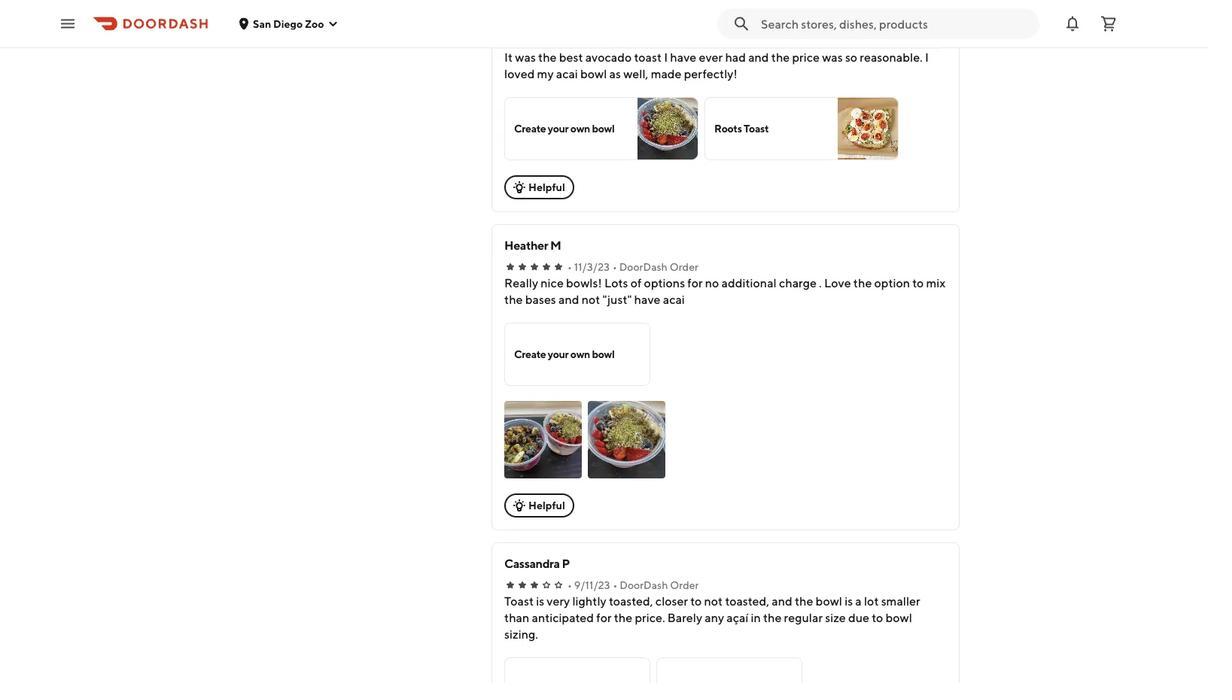 Task type: describe. For each thing, give the bounding box(es) containing it.
item photo 1 image
[[505, 402, 582, 479]]

roots toast
[[715, 123, 769, 135]]

san diego zoo
[[253, 17, 324, 30]]

create your own bowl button for 3/12/22
[[505, 98, 699, 161]]

1 own from the top
[[571, 123, 590, 135]]

order for p
[[670, 580, 699, 592]]

diego
[[273, 17, 303, 30]]

m
[[550, 239, 561, 253]]

2 helpful button from the top
[[505, 494, 574, 518]]

order for m
[[670, 261, 699, 274]]

2 own from the top
[[571, 349, 590, 361]]

roots
[[715, 123, 742, 135]]

2 create your own bowl from the top
[[514, 349, 615, 361]]

doordash for heather m
[[619, 261, 668, 274]]

1 your from the top
[[548, 123, 569, 135]]

item photo 2 image
[[588, 402, 666, 479]]

• left 11/3/23
[[568, 261, 572, 274]]

notification bell image
[[1064, 15, 1082, 33]]

helpful for first helpful button
[[529, 181, 565, 194]]

heather m
[[505, 239, 561, 253]]

• right 3/12/22
[[615, 35, 619, 48]]

san
[[253, 17, 271, 30]]

• 11/3/23 • doordash order
[[568, 261, 699, 274]]

zoo
[[305, 17, 324, 30]]

• 9/11/23 • doordash order
[[568, 580, 699, 592]]

1 bowl from the top
[[592, 123, 615, 135]]

1 create from the top
[[514, 123, 546, 135]]

2 your from the top
[[548, 349, 569, 361]]

• right 11/3/23
[[613, 261, 617, 274]]



Task type: vqa. For each thing, say whether or not it's contained in the screenshot.
the Roots Toast image
yes



Task type: locate. For each thing, give the bounding box(es) containing it.
2 create from the top
[[514, 349, 546, 361]]

helpful up cassandra p
[[529, 500, 565, 512]]

1 create your own bowl button from the top
[[505, 98, 699, 161]]

0 vertical spatial bowl
[[592, 123, 615, 135]]

doordash for cassandra p
[[620, 580, 668, 592]]

0 vertical spatial order
[[672, 35, 700, 48]]

1 vertical spatial bowl
[[592, 349, 615, 361]]

helpful
[[529, 181, 565, 194], [529, 500, 565, 512]]

0 items, open order cart image
[[1100, 15, 1118, 33]]

3/12/22
[[574, 35, 612, 48]]

1 vertical spatial create
[[514, 349, 546, 361]]

helpful for 1st helpful button from the bottom
[[529, 500, 565, 512]]

helpful button up 'heather m'
[[505, 176, 574, 200]]

1 vertical spatial order
[[670, 261, 699, 274]]

create your own bowl button for 11/3/23
[[505, 323, 651, 387]]

toast
[[744, 123, 769, 135]]

1 helpful from the top
[[529, 181, 565, 194]]

2 vertical spatial order
[[670, 580, 699, 592]]

create
[[514, 123, 546, 135], [514, 349, 546, 361]]

own
[[571, 123, 590, 135], [571, 349, 590, 361]]

2 vertical spatial doordash
[[620, 580, 668, 592]]

doordash
[[621, 35, 670, 48], [619, 261, 668, 274], [620, 580, 668, 592]]

roots toast button
[[705, 98, 899, 161]]

11/3/23
[[574, 261, 610, 274]]

2 create your own bowl button from the top
[[505, 323, 651, 387]]

1 vertical spatial create your own bowl
[[514, 349, 615, 361]]

• left 3/12/22
[[568, 35, 572, 48]]

helpful button up cassandra p
[[505, 494, 574, 518]]

2 bowl from the top
[[592, 349, 615, 361]]

• down p
[[568, 580, 572, 592]]

2 helpful from the top
[[529, 500, 565, 512]]

doordash right 9/11/23
[[620, 580, 668, 592]]

0 vertical spatial your
[[548, 123, 569, 135]]

p
[[562, 557, 570, 571]]

open menu image
[[59, 15, 77, 33]]

0 vertical spatial create your own bowl
[[514, 123, 615, 135]]

doordash right 3/12/22
[[621, 35, 670, 48]]

roots toast image
[[838, 98, 898, 160]]

1 vertical spatial helpful
[[529, 500, 565, 512]]

9/11/23
[[574, 580, 610, 592]]

1 create your own bowl from the top
[[514, 123, 615, 135]]

0 vertical spatial create your own bowl button
[[505, 98, 699, 161]]

1 vertical spatial doordash
[[619, 261, 668, 274]]

create your own bowl button
[[505, 98, 699, 161], [505, 323, 651, 387]]

your
[[548, 123, 569, 135], [548, 349, 569, 361]]

0 vertical spatial create
[[514, 123, 546, 135]]

bowl
[[592, 123, 615, 135], [592, 349, 615, 361]]

create your own bowl image
[[638, 98, 698, 160]]

create your own bowl
[[514, 123, 615, 135], [514, 349, 615, 361]]

order
[[672, 35, 700, 48], [670, 261, 699, 274], [670, 580, 699, 592]]

1 vertical spatial create your own bowl button
[[505, 323, 651, 387]]

0 vertical spatial own
[[571, 123, 590, 135]]

san diego zoo button
[[238, 17, 339, 30]]

1 vertical spatial own
[[571, 349, 590, 361]]

0 vertical spatial doordash
[[621, 35, 670, 48]]

heather
[[505, 239, 548, 253]]

helpful button
[[505, 176, 574, 200], [505, 494, 574, 518]]

1 vertical spatial helpful button
[[505, 494, 574, 518]]

Store search: begin typing to search for stores available on DoorDash text field
[[761, 15, 1031, 32]]

0 vertical spatial helpful button
[[505, 176, 574, 200]]

0 vertical spatial helpful
[[529, 181, 565, 194]]

• 3/12/22 • doordash order
[[568, 35, 700, 48]]

•
[[568, 35, 572, 48], [615, 35, 619, 48], [568, 261, 572, 274], [613, 261, 617, 274], [568, 580, 572, 592], [613, 580, 618, 592]]

helpful up m
[[529, 181, 565, 194]]

• right 9/11/23
[[613, 580, 618, 592]]

1 vertical spatial your
[[548, 349, 569, 361]]

cassandra p
[[505, 557, 570, 571]]

1 helpful button from the top
[[505, 176, 574, 200]]

doordash right 11/3/23
[[619, 261, 668, 274]]

cassandra
[[505, 557, 560, 571]]



